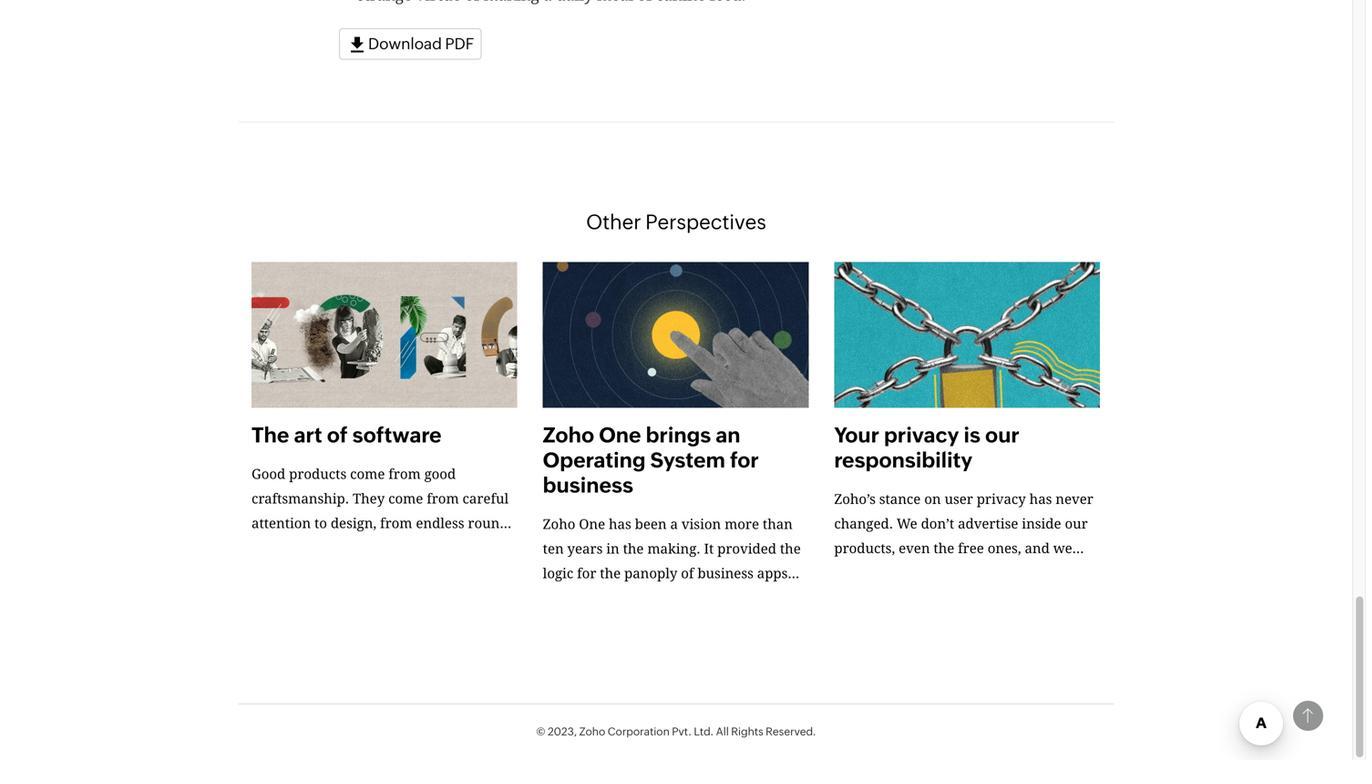 Task type: vqa. For each thing, say whether or not it's contained in the screenshot.


Task type: describe. For each thing, give the bounding box(es) containing it.
on
[[925, 491, 941, 507]]

good products come from good craftsmanship. they come from careful attention to design, from endless rounds of refinement, and from iteration. but none of those things come easily.
[[252, 466, 514, 581]]

responsibility
[[835, 448, 973, 472]]

we
[[897, 516, 918, 532]]

the inside zoho's stance on user privacy has never changed. we don't advertise inside our products, even the free ones, and we never will.
[[934, 541, 955, 557]]

craftsmanship.
[[252, 491, 349, 507]]

than
[[763, 517, 793, 532]]

1 horizontal spatial never
[[1056, 491, 1094, 507]]

and for software
[[348, 540, 373, 556]]

0 horizontal spatial been
[[584, 590, 616, 606]]

privacy inside zoho's stance on user privacy has never changed. we don't advertise inside our products, even the free ones, and we never will.
[[977, 491, 1026, 507]]

of right none
[[288, 565, 301, 581]]

reserved.
[[766, 726, 816, 738]]

zoho for zoho one brings an operating system for business
[[543, 423, 595, 447]]

brings
[[646, 423, 711, 447]]

user
[[945, 491, 974, 507]]

don't
[[921, 516, 955, 532]]

stance
[[880, 491, 921, 507]]

your
[[835, 423, 880, 447]]

our inside zoho's stance on user privacy has never changed. we don't advertise inside our products, even the free ones, and we never will.
[[1065, 516, 1088, 532]]

from down they
[[380, 515, 413, 531]]

panoply
[[625, 566, 678, 582]]

a
[[671, 517, 678, 532]]

products,
[[835, 541, 895, 557]]

© 2023, zoho corporation pvt. ltd. all rights reserved.
[[536, 726, 816, 738]]

provided
[[718, 541, 777, 557]]

one for has
[[579, 517, 605, 532]]

business inside zoho one brings an operating system for business
[[543, 473, 634, 497]]

other perspectives
[[586, 210, 767, 234]]

1 vertical spatial never
[[835, 565, 872, 581]]

things
[[343, 565, 383, 581]]

products
[[289, 466, 347, 482]]

this
[[711, 590, 735, 606]]

0 vertical spatial come
[[350, 466, 385, 482]]

those
[[305, 565, 339, 581]]

more
[[725, 517, 759, 532]]

zoho's stance on user privacy has never changed. we don't advertise inside our products, even the free ones, and we never will.
[[835, 491, 1094, 581]]

an
[[716, 423, 741, 447]]

2023, zoho
[[548, 726, 606, 738]]

advertise
[[958, 516, 1019, 532]]

the
[[252, 423, 289, 447]]

main content containing the art of software
[[239, 0, 1114, 613]]

iteration.
[[413, 540, 473, 556]]

we
[[1054, 541, 1073, 557]]

easily.
[[425, 565, 465, 581]]

1 horizontal spatial been
[[635, 517, 667, 532]]

the right in
[[623, 541, 644, 557]]

operating
[[543, 448, 646, 472]]

endless
[[416, 515, 465, 531]]

privacy inside your privacy is our responsibility
[[884, 423, 960, 447]]

time.
[[739, 590, 772, 606]]

download
[[368, 35, 442, 52]]

pdf
[[445, 35, 474, 52]]

inside
[[1022, 516, 1062, 532]]

over
[[678, 590, 708, 606]]

careful
[[463, 491, 509, 507]]

of right art
[[327, 423, 348, 447]]

your privacy is our responsibility
[[835, 423, 1020, 472]]

good
[[424, 466, 456, 482]]

zoho one brings an operating system for business
[[543, 423, 759, 497]]

download pdf
[[368, 35, 474, 52]]



Task type: locate. For each thing, give the bounding box(es) containing it.
come left easily.
[[387, 565, 422, 581]]

0 vertical spatial business
[[543, 473, 634, 497]]

1 and from the left
[[348, 540, 373, 556]]

0 horizontal spatial our
[[986, 423, 1020, 447]]

0 horizontal spatial privacy
[[884, 423, 960, 447]]

1 horizontal spatial our
[[1065, 516, 1088, 532]]

rights
[[731, 726, 764, 738]]

good
[[252, 466, 286, 482]]

and
[[348, 540, 373, 556], [1025, 541, 1050, 557]]

refinement,
[[268, 540, 345, 556]]

one up 'years'
[[579, 517, 605, 532]]

art
[[294, 423, 322, 447]]

ltd.
[[694, 726, 714, 738]]

has
[[1030, 491, 1052, 507], [609, 517, 632, 532]]

come up they
[[350, 466, 385, 482]]

1 vertical spatial privacy
[[977, 491, 1026, 507]]

from up the things
[[377, 540, 409, 556]]

changed.
[[835, 516, 893, 532]]

never down products, at the bottom of page
[[835, 565, 872, 581]]

0 vertical spatial our
[[986, 423, 1020, 447]]

business inside zoho one has been a vision more than ten years in the making. it provided the logic for the panoply of business apps we've been building over this time.
[[698, 566, 754, 582]]

1 zoho from the top
[[543, 423, 595, 447]]

business
[[543, 473, 634, 497], [698, 566, 754, 582]]

it
[[704, 541, 714, 557]]

come
[[350, 466, 385, 482], [388, 491, 423, 507], [387, 565, 422, 581]]

privacy up responsibility
[[884, 423, 960, 447]]

never
[[1056, 491, 1094, 507], [835, 565, 872, 581]]

zoho for zoho one has been a vision more than ten years in the making. it provided the logic for the panoply of business apps we've been building over this time.
[[543, 517, 576, 532]]

of up none
[[252, 540, 265, 556]]

perspectives
[[646, 210, 767, 234]]

all
[[716, 726, 729, 738]]

zoho up operating
[[543, 423, 595, 447]]

has inside zoho's stance on user privacy has never changed. we don't advertise inside our products, even the free ones, and we never will.
[[1030, 491, 1052, 507]]

1 horizontal spatial business
[[698, 566, 754, 582]]

for down 'years'
[[577, 566, 597, 582]]

0 horizontal spatial has
[[609, 517, 632, 532]]

and inside good products come from good craftsmanship. they come from careful attention to design, from endless rounds of refinement, and from iteration. but none of those things come easily.
[[348, 540, 373, 556]]

making.
[[648, 541, 701, 557]]

they
[[353, 491, 385, 507]]

come right they
[[388, 491, 423, 507]]

zoho
[[543, 423, 595, 447], [543, 517, 576, 532]]

2 zoho from the top
[[543, 517, 576, 532]]

2 and from the left
[[1025, 541, 1050, 557]]

our
[[986, 423, 1020, 447], [1065, 516, 1088, 532]]

even
[[899, 541, 930, 557]]

our right "is"
[[986, 423, 1020, 447]]

has up in
[[609, 517, 632, 532]]

1 vertical spatial business
[[698, 566, 754, 582]]

0 horizontal spatial never
[[835, 565, 872, 581]]

0 vertical spatial one
[[599, 423, 641, 447]]

privacy
[[884, 423, 960, 447], [977, 491, 1026, 507]]

been right we've
[[584, 590, 616, 606]]

system
[[651, 448, 726, 472]]

is
[[964, 423, 981, 447]]

1 horizontal spatial has
[[1030, 491, 1052, 507]]

will.
[[876, 565, 904, 581]]

apps
[[757, 566, 788, 582]]

has inside zoho one has been a vision more than ten years in the making. it provided the logic for the panoply of business apps we've been building over this time.
[[609, 517, 632, 532]]

has up inside
[[1030, 491, 1052, 507]]

to
[[315, 515, 327, 531]]

the down the than at bottom
[[780, 541, 801, 557]]

free
[[958, 541, 984, 557]]

0 horizontal spatial business
[[543, 473, 634, 497]]

the art of software
[[252, 423, 442, 447]]

and down inside
[[1025, 541, 1050, 557]]

0 vertical spatial privacy
[[884, 423, 960, 447]]

software
[[353, 423, 442, 447]]

from left good
[[389, 466, 421, 482]]

1 horizontal spatial for
[[730, 448, 759, 472]]

our up we in the right bottom of the page
[[1065, 516, 1088, 532]]

1 horizontal spatial and
[[1025, 541, 1050, 557]]

business down operating
[[543, 473, 634, 497]]

1 vertical spatial been
[[584, 590, 616, 606]]

1 vertical spatial one
[[579, 517, 605, 532]]

and inside zoho's stance on user privacy has never changed. we don't advertise inside our products, even the free ones, and we never will.
[[1025, 541, 1050, 557]]

one inside zoho one has been a vision more than ten years in the making. it provided the logic for the panoply of business apps we've been building over this time.
[[579, 517, 605, 532]]

and for our
[[1025, 541, 1050, 557]]

0 horizontal spatial and
[[348, 540, 373, 556]]

zoho up ten
[[543, 517, 576, 532]]

but
[[476, 540, 499, 556]]

from
[[389, 466, 421, 482], [427, 491, 459, 507], [380, 515, 413, 531], [377, 540, 409, 556]]

©
[[536, 726, 546, 738]]

2 vertical spatial come
[[387, 565, 422, 581]]

years
[[568, 541, 603, 557]]

0 vertical spatial never
[[1056, 491, 1094, 507]]

attention
[[252, 515, 311, 531]]

0 horizontal spatial for
[[577, 566, 597, 582]]

none
[[252, 565, 284, 581]]

business up this
[[698, 566, 754, 582]]

1 horizontal spatial privacy
[[977, 491, 1026, 507]]

other
[[586, 210, 642, 234]]

in
[[606, 541, 620, 557]]

download pdf link
[[339, 28, 482, 60]]

zoho inside zoho one has been a vision more than ten years in the making. it provided the logic for the panoply of business apps we've been building over this time.
[[543, 517, 576, 532]]

0 vertical spatial has
[[1030, 491, 1052, 507]]

rounds
[[468, 515, 514, 531]]

been left a
[[635, 517, 667, 532]]

ten
[[543, 541, 564, 557]]

1 vertical spatial come
[[388, 491, 423, 507]]

one up operating
[[599, 423, 641, 447]]

for inside zoho one brings an operating system for business
[[730, 448, 759, 472]]

privacy up the advertise
[[977, 491, 1026, 507]]

ones,
[[988, 541, 1022, 557]]

zoho one has been a vision more than ten years in the making. it provided the logic for the panoply of business apps we've been building over this time.
[[543, 517, 801, 606]]

corporation
[[608, 726, 670, 738]]

zoho's
[[835, 491, 876, 507]]

been
[[635, 517, 667, 532], [584, 590, 616, 606]]

the down in
[[600, 566, 621, 582]]

the
[[934, 541, 955, 557], [623, 541, 644, 557], [780, 541, 801, 557], [600, 566, 621, 582]]

of inside zoho one has been a vision more than ten years in the making. it provided the logic for the panoply of business apps we've been building over this time.
[[681, 566, 694, 582]]

0 vertical spatial zoho
[[543, 423, 595, 447]]

for
[[730, 448, 759, 472], [577, 566, 597, 582]]

vision
[[682, 517, 721, 532]]

of up over
[[681, 566, 694, 582]]

0 vertical spatial for
[[730, 448, 759, 472]]

building
[[620, 590, 674, 606]]

logic
[[543, 566, 574, 582]]

1 vertical spatial our
[[1065, 516, 1088, 532]]

the down don't
[[934, 541, 955, 557]]

we've
[[543, 590, 581, 606]]

1 vertical spatial has
[[609, 517, 632, 532]]

for inside zoho one has been a vision more than ten years in the making. it provided the logic for the panoply of business apps we've been building over this time.
[[577, 566, 597, 582]]

pvt.
[[672, 726, 692, 738]]

one for brings
[[599, 423, 641, 447]]

from up endless
[[427, 491, 459, 507]]

design,
[[331, 515, 377, 531]]

main content
[[239, 0, 1114, 613]]

one
[[599, 423, 641, 447], [579, 517, 605, 532]]

our inside your privacy is our responsibility
[[986, 423, 1020, 447]]

for down an
[[730, 448, 759, 472]]

zoho inside zoho one brings an operating system for business
[[543, 423, 595, 447]]

0 vertical spatial been
[[635, 517, 667, 532]]

1 vertical spatial zoho
[[543, 517, 576, 532]]

one inside zoho one brings an operating system for business
[[599, 423, 641, 447]]

1 vertical spatial for
[[577, 566, 597, 582]]

never up inside
[[1056, 491, 1094, 507]]

of
[[327, 423, 348, 447], [252, 540, 265, 556], [288, 565, 301, 581], [681, 566, 694, 582]]

and up the things
[[348, 540, 373, 556]]



